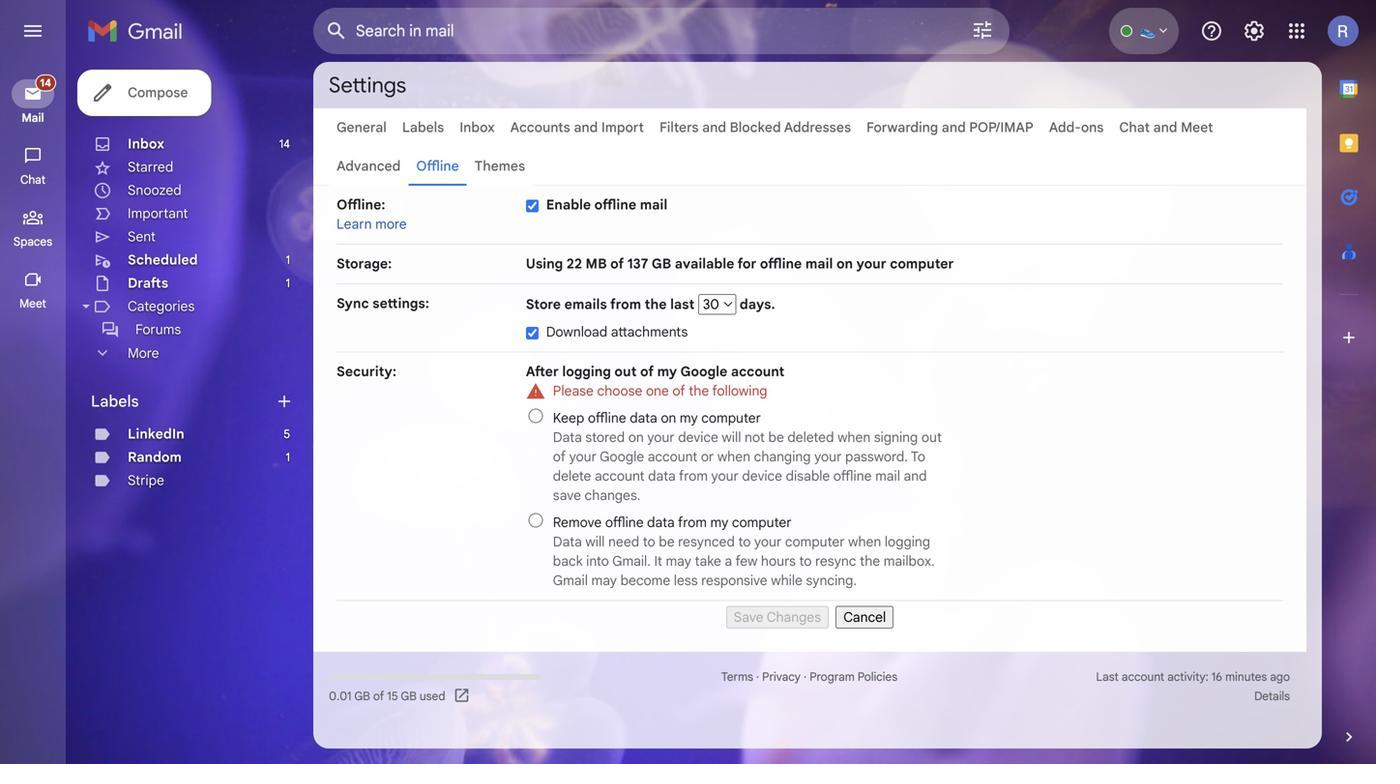 Task type: vqa. For each thing, say whether or not it's contained in the screenshot.
Policies
yes



Task type: describe. For each thing, give the bounding box(es) containing it.
1 horizontal spatial inbox link
[[460, 119, 495, 136]]

0 vertical spatial meet
[[1181, 119, 1214, 136]]

ago
[[1271, 670, 1290, 684]]

account inside last account activity: 16 minutes ago details
[[1122, 670, 1165, 684]]

privacy
[[762, 670, 801, 684]]

random
[[128, 449, 182, 466]]

spaces
[[13, 235, 52, 249]]

save changes
[[734, 609, 821, 626]]

sync
[[337, 295, 369, 312]]

password.
[[845, 448, 908, 465]]

support image
[[1201, 19, 1224, 43]]

settings:
[[373, 295, 429, 312]]

drafts
[[128, 275, 168, 292]]

1 vertical spatial on
[[661, 410, 677, 427]]

disable
[[786, 468, 830, 485]]

my for from
[[711, 514, 729, 531]]

more
[[128, 345, 159, 362]]

0 horizontal spatial the
[[645, 296, 667, 313]]

1 · from the left
[[757, 670, 760, 684]]

0 horizontal spatial mail
[[640, 196, 668, 213]]

less
[[674, 572, 698, 589]]

responsive
[[701, 572, 768, 589]]

important
[[128, 205, 188, 222]]

terms
[[722, 670, 754, 684]]

account up following
[[731, 363, 785, 380]]

0 vertical spatial google
[[681, 363, 728, 380]]

forums
[[135, 321, 181, 338]]

inbox for the rightmost inbox 'link'
[[460, 119, 495, 136]]

remove offline data from my computer data will need to be resynced to your computer when logging back into gmail. it may take a few hours to resync the mailbox. gmail may become less responsive while syncing.
[[553, 514, 935, 589]]

14 link
[[12, 74, 56, 108]]

save
[[734, 609, 764, 626]]

signing
[[874, 429, 918, 446]]

Remove offline data from my computer radio
[[526, 513, 545, 528]]

1 vertical spatial when
[[718, 448, 751, 465]]

cancel
[[844, 609, 886, 626]]

1 horizontal spatial may
[[666, 553, 692, 570]]

offline: learn more
[[337, 196, 407, 233]]

will inside remove offline data from my computer data will need to be resynced to your computer when logging back into gmail. it may take a few hours to resync the mailbox. gmail may become less responsive while syncing.
[[586, 534, 605, 550]]

last
[[1097, 670, 1119, 684]]

save changes button
[[726, 606, 829, 629]]

storage:
[[337, 255, 392, 272]]

0 vertical spatial from
[[610, 296, 641, 313]]

Keep offline data on my computer radio
[[526, 409, 545, 423]]

emails
[[565, 296, 607, 313]]

settings
[[329, 72, 406, 99]]

starred link
[[128, 159, 173, 176]]

drafts link
[[128, 275, 168, 292]]

2 horizontal spatial gb
[[652, 255, 672, 272]]

last account activity: 16 minutes ago details
[[1097, 670, 1290, 704]]

delete
[[553, 468, 591, 485]]

back
[[553, 553, 583, 570]]

attachments
[[611, 324, 688, 341]]

of for one
[[673, 383, 686, 400]]

after logging out of my google account
[[526, 363, 785, 380]]

learn more link
[[337, 216, 407, 233]]

0 vertical spatial device
[[678, 429, 719, 446]]

logging inside remove offline data from my computer data will need to be resynced to your computer when logging back into gmail. it may take a few hours to resync the mailbox. gmail may become less responsive while syncing.
[[885, 534, 931, 550]]

blocked
[[730, 119, 781, 136]]

data for data will need to be resynced to your computer when logging back into gmail. it may take a few hours to resync the mailbox. gmail may become less responsive while syncing.
[[553, 534, 582, 550]]

search in mail image
[[319, 14, 354, 48]]

take
[[695, 553, 722, 570]]

details
[[1255, 689, 1290, 704]]

2 vertical spatial on
[[629, 429, 644, 446]]

from inside remove offline data from my computer data will need to be resynced to your computer when logging back into gmail. it may take a few hours to resync the mailbox. gmail may become less responsive while syncing.
[[678, 514, 707, 531]]

when for deleted
[[838, 429, 871, 446]]

forwarding
[[867, 119, 939, 136]]

footer containing terms
[[313, 668, 1307, 706]]

gmail image
[[87, 12, 193, 50]]

and inside 'keep offline data on my computer data stored on your device will not be deleted when signing out of your google account or when changing your password. to delete account data from your device disable offline mail and save changes.'
[[904, 468, 927, 485]]

and for chat
[[1154, 119, 1178, 136]]

mail inside 'keep offline data on my computer data stored on your device will not be deleted when signing out of your google account or when changing your password. to delete account data from your device disable offline mail and save changes.'
[[876, 468, 901, 485]]

5
[[284, 427, 290, 442]]

add-ons link
[[1049, 119, 1104, 136]]

advanced link
[[337, 158, 401, 175]]

ons
[[1081, 119, 1104, 136]]

add-ons
[[1049, 119, 1104, 136]]

and for filters
[[702, 119, 727, 136]]

scheduled
[[128, 252, 198, 268]]

1 for drafts
[[286, 276, 290, 291]]

16
[[1212, 670, 1223, 684]]

gmail
[[553, 572, 588, 589]]

0 horizontal spatial gb
[[354, 689, 370, 704]]

not
[[745, 429, 765, 446]]

download
[[546, 324, 608, 341]]

my for of
[[657, 363, 677, 380]]

chat and meet
[[1120, 119, 1214, 136]]

accounts and import
[[510, 119, 644, 136]]

compose
[[128, 84, 188, 101]]

will inside 'keep offline data on my computer data stored on your device will not be deleted when signing out of your google account or when changing your password. to delete account data from your device disable offline mail and save changes.'
[[722, 429, 741, 446]]

Search in mail search field
[[313, 8, 1010, 54]]

terms · privacy · program policies
[[722, 670, 898, 684]]

active image
[[1141, 23, 1156, 39]]

labels heading
[[91, 392, 275, 411]]

days.
[[737, 296, 775, 313]]

into
[[586, 553, 609, 570]]

Search in mail text field
[[356, 21, 917, 41]]

account left or on the right bottom of page
[[648, 448, 698, 465]]

more
[[375, 216, 407, 233]]

keep
[[553, 410, 585, 427]]

categories
[[128, 298, 195, 315]]

resynced
[[678, 534, 735, 550]]

offline for remove offline data from my computer data will need to be resynced to your computer when logging back into gmail. it may take a few hours to resync the mailbox. gmail may become less responsive while syncing.
[[605, 514, 644, 531]]

offline:
[[337, 196, 385, 213]]

chat and meet link
[[1120, 119, 1214, 136]]

follow link to manage storage image
[[453, 687, 473, 706]]

please choose one of the following
[[553, 383, 768, 400]]

mb
[[586, 255, 607, 272]]

1 vertical spatial the
[[689, 383, 709, 400]]

15
[[387, 689, 398, 704]]

stripe
[[128, 472, 164, 489]]

1 horizontal spatial device
[[742, 468, 783, 485]]

chat for chat
[[20, 173, 45, 187]]

activity:
[[1168, 670, 1209, 684]]

out inside 'keep offline data on my computer data stored on your device will not be deleted when signing out of your google account or when changing your password. to delete account data from your device disable offline mail and save changes.'
[[922, 429, 942, 446]]

be inside 'keep offline data on my computer data stored on your device will not be deleted when signing out of your google account or when changing your password. to delete account data from your device disable offline mail and save changes.'
[[769, 429, 784, 446]]

offline for keep offline data on my computer data stored on your device will not be deleted when signing out of your google account or when changing your password. to delete account data from your device disable offline mail and save changes.
[[588, 410, 627, 427]]

keep offline data on my computer data stored on your device will not be deleted when signing out of your google account or when changing your password. to delete account data from your device disable offline mail and save changes.
[[553, 410, 942, 504]]

snoozed
[[128, 182, 182, 199]]

labels for the labels heading on the left bottom
[[91, 392, 139, 411]]

more button
[[77, 341, 302, 365]]



Task type: locate. For each thing, give the bounding box(es) containing it.
logging up "mailbox."
[[885, 534, 931, 550]]

0 horizontal spatial device
[[678, 429, 719, 446]]

terms link
[[722, 670, 754, 684]]

0 horizontal spatial may
[[592, 572, 617, 589]]

0 vertical spatial 1
[[286, 253, 290, 267]]

store emails from the last
[[526, 296, 698, 313]]

0 vertical spatial be
[[769, 429, 784, 446]]

addresses
[[784, 119, 851, 136]]

0 horizontal spatial navigation
[[0, 62, 68, 764]]

and right ons
[[1154, 119, 1178, 136]]

hours
[[761, 553, 796, 570]]

will up into
[[586, 534, 605, 550]]

when
[[838, 429, 871, 446], [718, 448, 751, 465], [848, 534, 882, 550]]

1 horizontal spatial inbox
[[460, 119, 495, 136]]

will left not
[[722, 429, 741, 446]]

2 vertical spatial mail
[[876, 468, 901, 485]]

and right filters
[[702, 119, 727, 136]]

after
[[526, 363, 559, 380]]

2 vertical spatial when
[[848, 534, 882, 550]]

be inside remove offline data from my computer data will need to be resynced to your computer when logging back into gmail. it may take a few hours to resync the mailbox. gmail may become less responsive while syncing.
[[659, 534, 675, 550]]

used
[[420, 689, 446, 704]]

device down changing
[[742, 468, 783, 485]]

1 vertical spatial labels
[[91, 392, 139, 411]]

my up "resynced"
[[711, 514, 729, 531]]

offline down password. at the bottom
[[834, 468, 872, 485]]

inbox link
[[460, 119, 495, 136], [128, 135, 164, 152]]

of left the 15
[[373, 689, 384, 704]]

data inside remove offline data from my computer data will need to be resynced to your computer when logging back into gmail. it may take a few hours to resync the mailbox. gmail may become less responsive while syncing.
[[647, 514, 675, 531]]

0 vertical spatial will
[[722, 429, 741, 446]]

may down into
[[592, 572, 617, 589]]

mail
[[22, 111, 44, 125]]

available
[[675, 255, 735, 272]]

using
[[526, 255, 563, 272]]

security:
[[337, 363, 397, 380]]

chat heading
[[0, 172, 66, 188]]

my up please choose one of the following
[[657, 363, 677, 380]]

1 horizontal spatial google
[[681, 363, 728, 380]]

when right or on the right bottom of page
[[718, 448, 751, 465]]

137
[[628, 255, 649, 272]]

22
[[567, 255, 582, 272]]

mail up 137
[[640, 196, 668, 213]]

1 horizontal spatial to
[[739, 534, 751, 550]]

advanced search options image
[[964, 11, 1002, 49]]

the left following
[[689, 383, 709, 400]]

1 vertical spatial data
[[648, 468, 676, 485]]

data for from
[[647, 514, 675, 531]]

offline up need
[[605, 514, 644, 531]]

out up to on the right bottom of the page
[[922, 429, 942, 446]]

2 data from the top
[[553, 534, 582, 550]]

minutes
[[1226, 670, 1268, 684]]

and for accounts
[[574, 119, 598, 136]]

download attachments
[[546, 324, 688, 341]]

0 vertical spatial chat
[[1120, 119, 1150, 136]]

0 horizontal spatial logging
[[562, 363, 611, 380]]

0 vertical spatial mail
[[640, 196, 668, 213]]

1 vertical spatial meet
[[19, 297, 46, 311]]

gb right 137
[[652, 255, 672, 272]]

while
[[771, 572, 803, 589]]

mail
[[640, 196, 668, 213], [806, 255, 833, 272], [876, 468, 901, 485]]

2 vertical spatial my
[[711, 514, 729, 531]]

data inside 'keep offline data on my computer data stored on your device will not be deleted when signing out of your google account or when changing your password. to delete account data from your device disable offline mail and save changes.'
[[553, 429, 582, 446]]

of left 137
[[611, 255, 624, 272]]

sync settings:
[[337, 295, 429, 312]]

scheduled link
[[128, 252, 198, 268]]

offline for enable offline mail
[[595, 196, 637, 213]]

1 vertical spatial may
[[592, 572, 617, 589]]

inbox up themes link
[[460, 119, 495, 136]]

1 horizontal spatial out
[[922, 429, 942, 446]]

general link
[[337, 119, 387, 136]]

navigation
[[0, 62, 68, 764], [337, 601, 1284, 629]]

the right the resync
[[860, 553, 880, 570]]

when up the resync
[[848, 534, 882, 550]]

0 vertical spatial on
[[837, 255, 853, 272]]

main menu image
[[21, 19, 45, 43]]

store
[[526, 296, 561, 313]]

gb right the 15
[[401, 689, 417, 704]]

changes
[[767, 609, 821, 626]]

inbox for the left inbox 'link'
[[128, 135, 164, 152]]

1 vertical spatial logging
[[885, 534, 931, 550]]

save
[[553, 487, 581, 504]]

chat right ons
[[1120, 119, 1150, 136]]

privacy link
[[762, 670, 801, 684]]

0 horizontal spatial my
[[657, 363, 677, 380]]

2 vertical spatial data
[[647, 514, 675, 531]]

the inside remove offline data from my computer data will need to be resynced to your computer when logging back into gmail. it may take a few hours to resync the mailbox. gmail may become less responsive while syncing.
[[860, 553, 880, 570]]

resync
[[816, 553, 857, 570]]

1 vertical spatial will
[[586, 534, 605, 550]]

chat for chat and meet
[[1120, 119, 1150, 136]]

sent link
[[128, 228, 156, 245]]

google up following
[[681, 363, 728, 380]]

device up or on the right bottom of page
[[678, 429, 719, 446]]

1 horizontal spatial mail
[[806, 255, 833, 272]]

pop/imap
[[970, 119, 1034, 136]]

inbox up starred link
[[128, 135, 164, 152]]

0 vertical spatial data
[[630, 410, 658, 427]]

0 vertical spatial 14
[[40, 76, 51, 89]]

from up download attachments
[[610, 296, 641, 313]]

0 horizontal spatial ·
[[757, 670, 760, 684]]

the left last
[[645, 296, 667, 313]]

of inside 'keep offline data on my computer data stored on your device will not be deleted when signing out of your google account or when changing your password. to delete account data from your device disable offline mail and save changes.'
[[553, 448, 566, 465]]

1 vertical spatial chat
[[20, 173, 45, 187]]

0 vertical spatial labels
[[402, 119, 444, 136]]

3 1 from the top
[[286, 450, 290, 465]]

my inside remove offline data from my computer data will need to be resynced to your computer when logging back into gmail. it may take a few hours to resync the mailbox. gmail may become less responsive while syncing.
[[711, 514, 729, 531]]

· right the terms link
[[757, 670, 760, 684]]

sent
[[128, 228, 156, 245]]

deleted
[[788, 429, 834, 446]]

0 horizontal spatial out
[[615, 363, 637, 380]]

forwarding and pop/imap link
[[867, 119, 1034, 136]]

data for data stored on your device will not be deleted when signing out of your google account or when changing your password. to delete account data from your device disable offline mail and save changes.
[[553, 429, 582, 446]]

1 vertical spatial 14
[[279, 137, 290, 151]]

to up while
[[800, 553, 812, 570]]

import
[[602, 119, 644, 136]]

the
[[645, 296, 667, 313], [689, 383, 709, 400], [860, 553, 880, 570]]

1 vertical spatial be
[[659, 534, 675, 550]]

linkedin
[[128, 426, 185, 443]]

from
[[610, 296, 641, 313], [679, 468, 708, 485], [678, 514, 707, 531]]

1 horizontal spatial navigation
[[337, 601, 1284, 629]]

and left pop/imap
[[942, 119, 966, 136]]

· right privacy
[[804, 670, 807, 684]]

offline inside remove offline data from my computer data will need to be resynced to your computer when logging back into gmail. it may take a few hours to resync the mailbox. gmail may become less responsive while syncing.
[[605, 514, 644, 531]]

0 vertical spatial out
[[615, 363, 637, 380]]

my down please choose one of the following
[[680, 410, 698, 427]]

1 horizontal spatial labels
[[402, 119, 444, 136]]

filters
[[660, 119, 699, 136]]

google down "stored"
[[600, 448, 644, 465]]

computer inside 'keep offline data on my computer data stored on your device will not be deleted when signing out of your google account or when changing your password. to delete account data from your device disable offline mail and save changes.'
[[702, 410, 761, 427]]

0 vertical spatial the
[[645, 296, 667, 313]]

mail right the for
[[806, 255, 833, 272]]

of right one
[[673, 383, 686, 400]]

following
[[713, 383, 768, 400]]

may right it
[[666, 553, 692, 570]]

stored
[[586, 429, 625, 446]]

inbox link up themes link
[[460, 119, 495, 136]]

meet inside heading
[[19, 297, 46, 311]]

1 vertical spatial data
[[553, 534, 582, 550]]

be
[[769, 429, 784, 446], [659, 534, 675, 550]]

cancel button
[[836, 606, 894, 629]]

out up the choose
[[615, 363, 637, 380]]

1 horizontal spatial 14
[[279, 137, 290, 151]]

remove
[[553, 514, 602, 531]]

general
[[337, 119, 387, 136]]

data for on
[[630, 410, 658, 427]]

spaces heading
[[0, 234, 66, 250]]

and down to on the right bottom of the page
[[904, 468, 927, 485]]

1 vertical spatial 1
[[286, 276, 290, 291]]

offline
[[416, 158, 459, 175]]

it
[[654, 553, 663, 570]]

2 vertical spatial 1
[[286, 450, 290, 465]]

data
[[630, 410, 658, 427], [648, 468, 676, 485], [647, 514, 675, 531]]

1 horizontal spatial ·
[[804, 670, 807, 684]]

become
[[621, 572, 671, 589]]

labels up offline link
[[402, 119, 444, 136]]

offline right enable
[[595, 196, 637, 213]]

of for out
[[640, 363, 654, 380]]

compose button
[[77, 70, 211, 116]]

snoozed link
[[128, 182, 182, 199]]

0 horizontal spatial on
[[629, 429, 644, 446]]

inbox link up starred link
[[128, 135, 164, 152]]

1 data from the top
[[553, 429, 582, 446]]

when up password. at the bottom
[[838, 429, 871, 446]]

for
[[738, 255, 757, 272]]

14 inside 14 link
[[40, 76, 51, 89]]

to up it
[[643, 534, 656, 550]]

device
[[678, 429, 719, 446], [742, 468, 783, 485]]

will
[[722, 429, 741, 446], [586, 534, 605, 550]]

offline up "stored"
[[588, 410, 627, 427]]

labels for labels link
[[402, 119, 444, 136]]

please
[[553, 383, 594, 400]]

data inside remove offline data from my computer data will need to be resynced to your computer when logging back into gmail. it may take a few hours to resync the mailbox. gmail may become less responsive while syncing.
[[553, 534, 582, 550]]

14
[[40, 76, 51, 89], [279, 137, 290, 151]]

out
[[615, 363, 637, 380], [922, 429, 942, 446]]

of
[[611, 255, 624, 272], [640, 363, 654, 380], [673, 383, 686, 400], [553, 448, 566, 465], [373, 689, 384, 704]]

0 horizontal spatial meet
[[19, 297, 46, 311]]

of up delete
[[553, 448, 566, 465]]

1 vertical spatial out
[[922, 429, 942, 446]]

1 horizontal spatial will
[[722, 429, 741, 446]]

2 horizontal spatial my
[[711, 514, 729, 531]]

1 horizontal spatial chat
[[1120, 119, 1150, 136]]

mail heading
[[0, 110, 66, 126]]

starred
[[128, 159, 173, 176]]

2 horizontal spatial mail
[[876, 468, 901, 485]]

account up changes.
[[595, 468, 645, 485]]

and left import
[[574, 119, 598, 136]]

your inside remove offline data from my computer data will need to be resynced to your computer when logging back into gmail. it may take a few hours to resync the mailbox. gmail may become less responsive while syncing.
[[755, 534, 782, 550]]

0 horizontal spatial inbox
[[128, 135, 164, 152]]

of for mb
[[611, 255, 624, 272]]

1 vertical spatial google
[[600, 448, 644, 465]]

chat down mail heading
[[20, 173, 45, 187]]

linkedin link
[[128, 426, 185, 443]]

may
[[666, 553, 692, 570], [592, 572, 617, 589]]

from down or on the right bottom of page
[[679, 468, 708, 485]]

footer
[[313, 668, 1307, 706]]

2 horizontal spatial the
[[860, 553, 880, 570]]

0 horizontal spatial to
[[643, 534, 656, 550]]

and for forwarding
[[942, 119, 966, 136]]

1 vertical spatial device
[[742, 468, 783, 485]]

from up "resynced"
[[678, 514, 707, 531]]

0 horizontal spatial 14
[[40, 76, 51, 89]]

0 vertical spatial may
[[666, 553, 692, 570]]

logging up please
[[562, 363, 611, 380]]

2 horizontal spatial to
[[800, 553, 812, 570]]

data down keep
[[553, 429, 582, 446]]

0 horizontal spatial google
[[600, 448, 644, 465]]

0 vertical spatial data
[[553, 429, 582, 446]]

2 1 from the top
[[286, 276, 290, 291]]

themes
[[475, 158, 525, 175]]

my for on
[[680, 410, 698, 427]]

2 vertical spatial from
[[678, 514, 707, 531]]

1 vertical spatial from
[[679, 468, 708, 485]]

mailbox.
[[884, 553, 935, 570]]

1 horizontal spatial gb
[[401, 689, 417, 704]]

meet heading
[[0, 296, 66, 312]]

enable offline mail
[[546, 196, 668, 213]]

2 vertical spatial the
[[860, 553, 880, 570]]

0 horizontal spatial chat
[[20, 173, 45, 187]]

labels up the linkedin link
[[91, 392, 139, 411]]

1 horizontal spatial my
[[680, 410, 698, 427]]

0 vertical spatial when
[[838, 429, 871, 446]]

program
[[810, 670, 855, 684]]

themes link
[[475, 158, 525, 175]]

account right 'last'
[[1122, 670, 1165, 684]]

2 · from the left
[[804, 670, 807, 684]]

Download attachments checkbox
[[526, 327, 539, 339]]

on
[[837, 255, 853, 272], [661, 410, 677, 427], [629, 429, 644, 446]]

be up changing
[[769, 429, 784, 446]]

details link
[[1255, 689, 1290, 704]]

google inside 'keep offline data on my computer data stored on your device will not be deleted when signing out of your google account or when changing your password. to delete account data from your device disable offline mail and save changes.'
[[600, 448, 644, 465]]

inbox
[[460, 119, 495, 136], [128, 135, 164, 152]]

changes.
[[585, 487, 641, 504]]

settings image
[[1243, 19, 1266, 43]]

0 vertical spatial my
[[657, 363, 677, 380]]

policies
[[858, 670, 898, 684]]

when inside remove offline data from my computer data will need to be resynced to your computer when logging back into gmail. it may take a few hours to resync the mailbox. gmail may become less responsive while syncing.
[[848, 534, 882, 550]]

1 for scheduled
[[286, 253, 290, 267]]

0 horizontal spatial inbox link
[[128, 135, 164, 152]]

from inside 'keep offline data on my computer data stored on your device will not be deleted when signing out of your google account or when changing your password. to delete account data from your device disable offline mail and save changes.'
[[679, 468, 708, 485]]

0 vertical spatial logging
[[562, 363, 611, 380]]

1 horizontal spatial the
[[689, 383, 709, 400]]

last
[[670, 296, 695, 313]]

offline right the for
[[760, 255, 802, 272]]

my inside 'keep offline data on my computer data stored on your device will not be deleted when signing out of your google account or when changing your password. to delete account data from your device disable offline mail and save changes.'
[[680, 410, 698, 427]]

data up back at the left bottom
[[553, 534, 582, 550]]

be up it
[[659, 534, 675, 550]]

need
[[608, 534, 640, 550]]

Enable offline mail checkbox
[[526, 200, 539, 212]]

1 horizontal spatial on
[[661, 410, 677, 427]]

of up one
[[640, 363, 654, 380]]

2 horizontal spatial on
[[837, 255, 853, 272]]

1 vertical spatial mail
[[806, 255, 833, 272]]

chat inside chat heading
[[20, 173, 45, 187]]

1 for random
[[286, 450, 290, 465]]

0 horizontal spatial will
[[586, 534, 605, 550]]

1 1 from the top
[[286, 253, 290, 267]]

when for computer
[[848, 534, 882, 550]]

1 horizontal spatial be
[[769, 429, 784, 446]]

navigation containing save changes
[[337, 601, 1284, 629]]

to
[[643, 534, 656, 550], [739, 534, 751, 550], [800, 553, 812, 570]]

accounts
[[510, 119, 571, 136]]

0 horizontal spatial be
[[659, 534, 675, 550]]

1 horizontal spatial meet
[[1181, 119, 1214, 136]]

navigation containing mail
[[0, 62, 68, 764]]

1 vertical spatial my
[[680, 410, 698, 427]]

labels link
[[402, 119, 444, 136]]

1 horizontal spatial logging
[[885, 534, 931, 550]]

gmail.
[[612, 553, 651, 570]]

to up few
[[739, 534, 751, 550]]

tab list
[[1322, 62, 1377, 695]]

random link
[[128, 449, 182, 466]]

0 horizontal spatial labels
[[91, 392, 139, 411]]

forwarding and pop/imap
[[867, 119, 1034, 136]]

gb right "0.01"
[[354, 689, 370, 704]]

mail down password. at the bottom
[[876, 468, 901, 485]]



